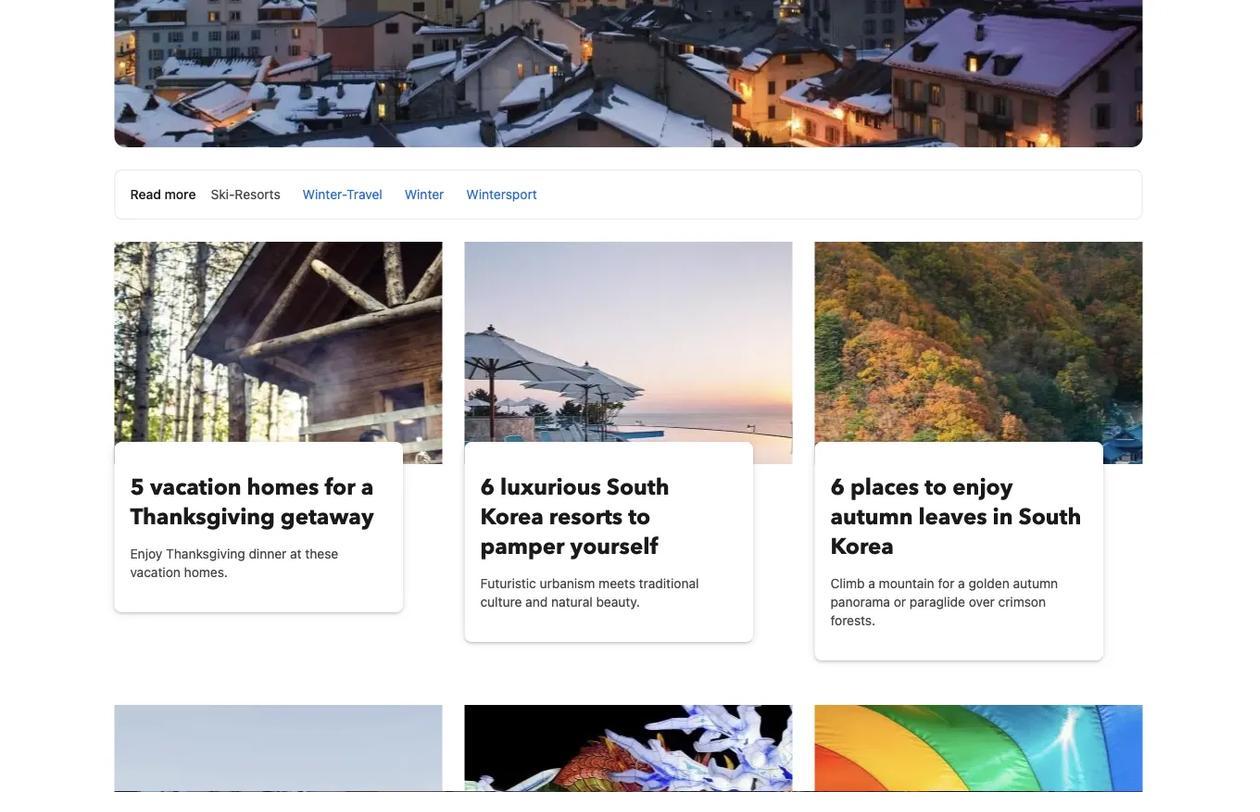 Task type: vqa. For each thing, say whether or not it's contained in the screenshot.
15 December 2023 'checkbox' at the right of page
no



Task type: describe. For each thing, give the bounding box(es) containing it.
mountain
[[879, 576, 934, 591]]

to inside the 6 places to enjoy autumn leaves in south korea
[[925, 472, 947, 502]]

paraglide
[[910, 594, 965, 609]]

futuristic urbanism meets traditional culture and natural beauty.
[[480, 576, 699, 609]]

climb a mountain for a golden autumn panorama or paraglide over crimson forests.
[[831, 576, 1058, 628]]

winter-
[[303, 186, 347, 202]]

homes.
[[184, 564, 228, 580]]

over
[[969, 594, 995, 609]]

resorts inside 6 luxurious south korea resorts to pamper yourself
[[549, 501, 623, 532]]

read more
[[130, 186, 196, 202]]

thanksgiving inside 5 vacation homes for a thanksgiving getaway
[[130, 501, 275, 532]]

culture
[[480, 594, 522, 609]]

6 for 6 places to enjoy autumn leaves in south korea
[[831, 472, 845, 502]]

crimson
[[998, 594, 1046, 609]]

6 places to enjoy autumn leaves in south korea
[[831, 472, 1081, 562]]

urbanism
[[540, 576, 595, 591]]

vacation inside 5 vacation homes for a thanksgiving getaway
[[150, 472, 241, 502]]

forests.
[[831, 613, 876, 628]]

autumn inside the 6 places to enjoy autumn leaves in south korea
[[831, 501, 913, 532]]

ski-resorts
[[211, 186, 280, 202]]

autumn inside climb a mountain for a golden autumn panorama or paraglide over crimson forests.
[[1013, 576, 1058, 591]]

homes
[[247, 472, 319, 502]]

1 horizontal spatial a
[[868, 576, 875, 591]]

panorama
[[831, 594, 890, 609]]

5 vacation homes for a thanksgiving getaway
[[130, 472, 374, 532]]

thanksgiving inside enjoy thanksgiving dinner at these vacation homes.
[[166, 546, 245, 561]]

and
[[525, 594, 548, 609]]

korea inside 6 luxurious south korea resorts to pamper yourself
[[480, 501, 544, 532]]

travel
[[347, 186, 382, 202]]

futuristic
[[480, 576, 536, 591]]

6 for 6 luxurious south korea resorts to pamper yourself
[[480, 472, 495, 502]]

for for homes
[[325, 472, 356, 502]]

ski-resorts link
[[211, 186, 280, 202]]



Task type: locate. For each thing, give the bounding box(es) containing it.
south right in at bottom
[[1019, 501, 1081, 532]]

vacation
[[150, 472, 241, 502], [130, 564, 181, 580]]

a left golden
[[958, 576, 965, 591]]

autumn up climb
[[831, 501, 913, 532]]

winter-travel
[[303, 186, 382, 202]]

1 vertical spatial resorts
[[549, 501, 623, 532]]

1 vertical spatial for
[[938, 576, 955, 591]]

for right the homes
[[325, 472, 356, 502]]

6 luxurious south korea resorts to pamper yourself
[[480, 472, 669, 562]]

0 vertical spatial thanksgiving
[[130, 501, 275, 532]]

0 horizontal spatial to
[[628, 501, 651, 532]]

wintersport
[[466, 186, 537, 202]]

south inside 6 luxurious south korea resorts to pamper yourself
[[607, 472, 669, 502]]

enjoy
[[953, 472, 1013, 502]]

0 vertical spatial resorts
[[235, 186, 280, 202]]

resorts up urbanism
[[549, 501, 623, 532]]

at
[[290, 546, 302, 561]]

1 horizontal spatial 6
[[831, 472, 845, 502]]

6 luxurious south korea resorts to pamper yourself link
[[480, 472, 737, 562]]

leaves
[[918, 501, 987, 532]]

for for mountain
[[938, 576, 955, 591]]

wintersport link
[[466, 186, 537, 202]]

for
[[325, 472, 356, 502], [938, 576, 955, 591]]

climb
[[831, 576, 865, 591]]

6 inside the 6 places to enjoy autumn leaves in south korea
[[831, 472, 845, 502]]

5
[[130, 472, 145, 502]]

a inside 5 vacation homes for a thanksgiving getaway
[[361, 472, 374, 502]]

a
[[361, 472, 374, 502], [868, 576, 875, 591], [958, 576, 965, 591]]

in
[[993, 501, 1013, 532]]

places
[[850, 472, 919, 502]]

korea up futuristic
[[480, 501, 544, 532]]

1 vertical spatial vacation
[[130, 564, 181, 580]]

vacation inside enjoy thanksgiving dinner at these vacation homes.
[[130, 564, 181, 580]]

0 horizontal spatial korea
[[480, 501, 544, 532]]

korea inside the 6 places to enjoy autumn leaves in south korea
[[831, 531, 894, 562]]

6 inside 6 luxurious south korea resorts to pamper yourself
[[480, 472, 495, 502]]

pamper
[[480, 531, 565, 562]]

6 left luxurious
[[480, 472, 495, 502]]

dinner
[[249, 546, 287, 561]]

0 horizontal spatial resorts
[[235, 186, 280, 202]]

to inside 6 luxurious south korea resorts to pamper yourself
[[628, 501, 651, 532]]

enjoy thanksgiving dinner at these vacation homes.
[[130, 546, 338, 580]]

for inside climb a mountain for a golden autumn panorama or paraglide over crimson forests.
[[938, 576, 955, 591]]

or
[[894, 594, 906, 609]]

winter link
[[405, 186, 444, 202]]

0 vertical spatial vacation
[[150, 472, 241, 502]]

0 horizontal spatial 6
[[480, 472, 495, 502]]

0 vertical spatial autumn
[[831, 501, 913, 532]]

a up panorama
[[868, 576, 875, 591]]

1 horizontal spatial to
[[925, 472, 947, 502]]

0 horizontal spatial south
[[607, 472, 669, 502]]

1 horizontal spatial south
[[1019, 501, 1081, 532]]

2 horizontal spatial a
[[958, 576, 965, 591]]

korea
[[480, 501, 544, 532], [831, 531, 894, 562]]

1 horizontal spatial korea
[[831, 531, 894, 562]]

south up 'yourself'
[[607, 472, 669, 502]]

ski-
[[211, 186, 235, 202]]

to left enjoy
[[925, 472, 947, 502]]

5 vacation homes for a thanksgiving getaway link
[[130, 472, 387, 532]]

resorts
[[235, 186, 280, 202], [549, 501, 623, 532]]

0 vertical spatial for
[[325, 472, 356, 502]]

traditional
[[639, 576, 699, 591]]

winter
[[405, 186, 444, 202]]

1 vertical spatial autumn
[[1013, 576, 1058, 591]]

a for climb a mountain for a golden autumn panorama or paraglide over crimson forests.
[[958, 576, 965, 591]]

south
[[607, 472, 669, 502], [1019, 501, 1081, 532]]

resorts left "winter-"
[[235, 186, 280, 202]]

luxurious
[[500, 472, 601, 502]]

these
[[305, 546, 338, 561]]

0 horizontal spatial autumn
[[831, 501, 913, 532]]

vacation down enjoy
[[130, 564, 181, 580]]

to
[[925, 472, 947, 502], [628, 501, 651, 532]]

meets
[[599, 576, 635, 591]]

1 horizontal spatial for
[[938, 576, 955, 591]]

beauty.
[[596, 594, 640, 609]]

korea up climb
[[831, 531, 894, 562]]

read
[[130, 186, 161, 202]]

a right the homes
[[361, 472, 374, 502]]

1 6 from the left
[[480, 472, 495, 502]]

1 horizontal spatial autumn
[[1013, 576, 1058, 591]]

a for 5 vacation homes for a thanksgiving getaway
[[361, 472, 374, 502]]

more
[[164, 186, 196, 202]]

for up the paraglide
[[938, 576, 955, 591]]

thanksgiving
[[130, 501, 275, 532], [166, 546, 245, 561]]

1 horizontal spatial resorts
[[549, 501, 623, 532]]

6
[[480, 472, 495, 502], [831, 472, 845, 502]]

winter-travel link
[[303, 186, 382, 202]]

yourself
[[570, 531, 658, 562]]

to up "meets"
[[628, 501, 651, 532]]

6 places to enjoy autumn leaves in south korea link
[[831, 472, 1088, 562]]

for inside 5 vacation homes for a thanksgiving getaway
[[325, 472, 356, 502]]

getaway
[[281, 501, 374, 532]]

2 6 from the left
[[831, 472, 845, 502]]

natural
[[551, 594, 593, 609]]

0 horizontal spatial for
[[325, 472, 356, 502]]

0 horizontal spatial a
[[361, 472, 374, 502]]

autumn up crimson
[[1013, 576, 1058, 591]]

1 vertical spatial thanksgiving
[[166, 546, 245, 561]]

golden
[[969, 576, 1010, 591]]

enjoy
[[130, 546, 162, 561]]

6 left places
[[831, 472, 845, 502]]

south inside the 6 places to enjoy autumn leaves in south korea
[[1019, 501, 1081, 532]]

autumn
[[831, 501, 913, 532], [1013, 576, 1058, 591]]

vacation right 5
[[150, 472, 241, 502]]



